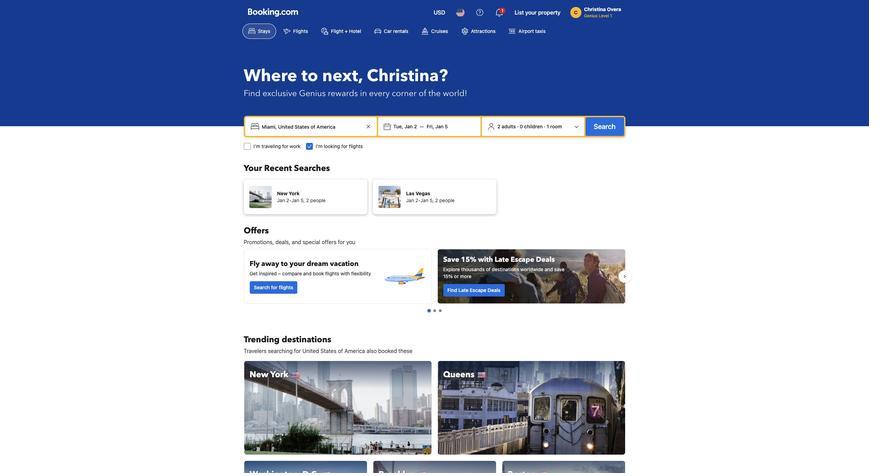 Task type: locate. For each thing, give the bounding box(es) containing it.
5,
[[301, 198, 305, 203], [430, 198, 434, 203]]

0 vertical spatial new
[[277, 191, 288, 197]]

0 horizontal spatial new
[[250, 369, 269, 381]]

flights right 'looking'
[[349, 143, 363, 149]]

york down searching
[[271, 369, 289, 381]]

· left 0
[[517, 124, 519, 130]]

region containing save 15% with late escape deals
[[238, 247, 631, 307]]

1 people from the left
[[311, 198, 326, 203]]

1 horizontal spatial to
[[302, 65, 318, 87]]

1 horizontal spatial 5,
[[430, 198, 434, 203]]

rentals
[[393, 28, 409, 34]]

1 horizontal spatial 1
[[547, 124, 549, 130]]

5, inside "new york jan 2-jan 5, 2 people"
[[301, 198, 305, 203]]

1 vertical spatial destinations
[[282, 334, 332, 346]]

level
[[599, 13, 610, 18]]

0 vertical spatial of
[[419, 88, 427, 99]]

your up compare in the bottom of the page
[[290, 259, 305, 269]]

deals up worldwide at the bottom right of page
[[536, 255, 555, 265]]

rewards
[[328, 88, 358, 99]]

search for search for flights
[[254, 285, 270, 291]]

destinations left worldwide at the bottom right of page
[[492, 267, 520, 273]]

1 down overa
[[611, 13, 613, 18]]

fri, jan 5 button
[[424, 120, 451, 133]]

in
[[360, 88, 367, 99]]

destinations
[[492, 267, 520, 273], [282, 334, 332, 346]]

0 horizontal spatial york
[[271, 369, 289, 381]]

states
[[321, 348, 337, 355]]

fly away to your dream vacation get inspired – compare and book flights with flexibility
[[250, 259, 371, 277]]

2 2- from the left
[[416, 198, 421, 203]]

· right the children
[[544, 124, 546, 130]]

2 inside dropdown button
[[498, 124, 501, 130]]

new down 'travelers'
[[250, 369, 269, 381]]

0 vertical spatial search
[[594, 123, 616, 131]]

1 vertical spatial find
[[448, 287, 458, 293]]

new inside "new york jan 2-jan 5, 2 people"
[[277, 191, 288, 197]]

flight + hotel
[[331, 28, 361, 34]]

looking
[[324, 143, 340, 149]]

and left the save
[[545, 267, 553, 273]]

of left the
[[419, 88, 427, 99]]

1 2- from the left
[[287, 198, 292, 203]]

deals
[[536, 255, 555, 265], [488, 287, 501, 293]]

1 horizontal spatial find
[[448, 287, 458, 293]]

0 vertical spatial deals
[[536, 255, 555, 265]]

2 vertical spatial of
[[338, 348, 343, 355]]

–
[[278, 271, 281, 277]]

with up thousands
[[478, 255, 493, 265]]

for left work
[[282, 143, 289, 149]]

jan down recent
[[277, 198, 285, 203]]

escape
[[511, 255, 535, 265], [470, 287, 487, 293]]

0 vertical spatial york
[[289, 191, 300, 197]]

15% down explore
[[444, 274, 453, 280]]

1 horizontal spatial new
[[277, 191, 288, 197]]

people inside las vegas jan 2-jan 5, 2 people
[[440, 198, 455, 203]]

fri,
[[427, 124, 434, 130]]

away
[[262, 259, 279, 269]]

search
[[594, 123, 616, 131], [254, 285, 270, 291]]

2 inside "new york jan 2-jan 5, 2 people"
[[306, 198, 309, 203]]

and inside save 15% with late escape deals explore thousands of destinations worldwide and save 15% or more
[[545, 267, 553, 273]]

0 horizontal spatial destinations
[[282, 334, 332, 346]]

0 horizontal spatial 15%
[[444, 274, 453, 280]]

1 vertical spatial deals
[[488, 287, 501, 293]]

offers
[[244, 225, 269, 237]]

adults
[[502, 124, 516, 130]]

cruises link
[[416, 24, 454, 39]]

late
[[495, 255, 509, 265], [459, 287, 469, 293]]

deals down save 15% with late escape deals explore thousands of destinations worldwide and save 15% or more
[[488, 287, 501, 293]]

1 horizontal spatial 2-
[[416, 198, 421, 203]]

0 horizontal spatial to
[[281, 259, 288, 269]]

0 horizontal spatial ·
[[517, 124, 519, 130]]

find inside where to next, christina? find exclusive genius rewards in every corner of the world!
[[244, 88, 261, 99]]

group of friends hiking in the mountains on a sunny day image
[[438, 250, 626, 304]]

flights down compare in the bottom of the page
[[279, 285, 293, 291]]

searches
[[294, 163, 330, 174]]

0 horizontal spatial people
[[311, 198, 326, 203]]

worldwide
[[521, 267, 544, 273]]

search for flights link
[[250, 282, 298, 294]]

jan left 5 on the right top
[[436, 124, 444, 130]]

dream
[[307, 259, 329, 269]]

0 horizontal spatial of
[[338, 348, 343, 355]]

new for new york jan 2-jan 5, 2 people
[[277, 191, 288, 197]]

0 vertical spatial genius
[[585, 13, 598, 18]]

1 horizontal spatial late
[[495, 255, 509, 265]]

0 horizontal spatial 5,
[[301, 198, 305, 203]]

2 vertical spatial flights
[[279, 285, 293, 291]]

for left united
[[294, 348, 301, 355]]

flights inside fly away to your dream vacation get inspired – compare and book flights with flexibility
[[326, 271, 339, 277]]

2- down your recent searches
[[287, 198, 292, 203]]

1 vertical spatial new
[[250, 369, 269, 381]]

region
[[238, 247, 631, 307]]

airport taxis link
[[503, 24, 552, 39]]

0 vertical spatial escape
[[511, 255, 535, 265]]

2 inside las vegas jan 2-jan 5, 2 people
[[436, 198, 438, 203]]

1 5, from the left
[[301, 198, 305, 203]]

1 horizontal spatial search
[[594, 123, 616, 131]]

2 horizontal spatial 1
[[611, 13, 613, 18]]

the
[[429, 88, 441, 99]]

1 horizontal spatial ·
[[544, 124, 546, 130]]

trending
[[244, 334, 280, 346]]

0 vertical spatial late
[[495, 255, 509, 265]]

2 horizontal spatial of
[[486, 267, 491, 273]]

explore
[[444, 267, 460, 273]]

1 horizontal spatial deals
[[536, 255, 555, 265]]

find down or
[[448, 287, 458, 293]]

vacation
[[330, 259, 359, 269]]

·
[[517, 124, 519, 130], [544, 124, 546, 130]]

for down the "inspired"
[[271, 285, 278, 291]]

york for new york
[[271, 369, 289, 381]]

york down your recent searches
[[289, 191, 300, 197]]

genius down "christina"
[[585, 13, 598, 18]]

york for new york jan 2-jan 5, 2 people
[[289, 191, 300, 197]]

list your property
[[515, 9, 561, 16]]

to up compare in the bottom of the page
[[281, 259, 288, 269]]

destinations up united
[[282, 334, 332, 346]]

your right list
[[526, 9, 537, 16]]

0 vertical spatial your
[[526, 9, 537, 16]]

and right deals, on the bottom of the page
[[292, 239, 301, 245]]

destinations inside "trending destinations travelers searching for united states of america also booked these"
[[282, 334, 332, 346]]

york inside "new york jan 2-jan 5, 2 people"
[[289, 191, 300, 197]]

jan down the vegas
[[421, 198, 429, 203]]

and left book
[[303, 271, 312, 277]]

2 people from the left
[[440, 198, 455, 203]]

1 inside dropdown button
[[502, 8, 504, 13]]

0 vertical spatial find
[[244, 88, 261, 99]]

0 horizontal spatial with
[[341, 271, 350, 277]]

vegas
[[416, 191, 431, 197]]

search inside 'link'
[[254, 285, 270, 291]]

2- for york
[[287, 198, 292, 203]]

main content
[[238, 225, 631, 474]]

your
[[244, 163, 262, 174]]

save 15% with late escape deals explore thousands of destinations worldwide and save 15% or more
[[444, 255, 565, 280]]

0 vertical spatial to
[[302, 65, 318, 87]]

new
[[277, 191, 288, 197], [250, 369, 269, 381]]

search inside button
[[594, 123, 616, 131]]

0 horizontal spatial find
[[244, 88, 261, 99]]

2- for vegas
[[416, 198, 421, 203]]

america
[[345, 348, 365, 355]]

or
[[454, 274, 459, 280]]

1
[[502, 8, 504, 13], [611, 13, 613, 18], [547, 124, 549, 130]]

1 horizontal spatial york
[[289, 191, 300, 197]]

i'm traveling for work
[[254, 143, 301, 149]]

0 horizontal spatial search
[[254, 285, 270, 291]]

for left you
[[338, 239, 345, 245]]

york
[[289, 191, 300, 197], [271, 369, 289, 381]]

car rentals
[[384, 28, 409, 34]]

of right 'states'
[[338, 348, 343, 355]]

flights inside 'link'
[[279, 285, 293, 291]]

to left next,
[[302, 65, 318, 87]]

0 vertical spatial 15%
[[461, 255, 477, 265]]

progress bar
[[428, 309, 442, 313]]

new down recent
[[277, 191, 288, 197]]

5, inside las vegas jan 2-jan 5, 2 people
[[430, 198, 434, 203]]

thousands
[[462, 267, 485, 273]]

1 left list
[[502, 8, 504, 13]]

find late escape deals
[[448, 287, 501, 293]]

1 horizontal spatial people
[[440, 198, 455, 203]]

1 vertical spatial of
[[486, 267, 491, 273]]

las vegas jan 2-jan 5, 2 people
[[406, 191, 455, 203]]

to
[[302, 65, 318, 87], [281, 259, 288, 269]]

jan
[[405, 124, 413, 130], [436, 124, 444, 130], [277, 198, 285, 203], [292, 198, 300, 203], [406, 198, 414, 203], [421, 198, 429, 203]]

1 vertical spatial with
[[341, 271, 350, 277]]

new for new york
[[250, 369, 269, 381]]

and inside offers promotions, deals, and special offers for you
[[292, 239, 301, 245]]

genius left rewards
[[299, 88, 326, 99]]

escape down more
[[470, 287, 487, 293]]

1 horizontal spatial of
[[419, 88, 427, 99]]

15%
[[461, 255, 477, 265], [444, 274, 453, 280]]

2- down the vegas
[[416, 198, 421, 203]]

1 vertical spatial late
[[459, 287, 469, 293]]

0 horizontal spatial your
[[290, 259, 305, 269]]

1 vertical spatial flights
[[326, 271, 339, 277]]

0 horizontal spatial 1
[[502, 8, 504, 13]]

your account menu christina overa genius level 1 element
[[571, 3, 624, 19]]

1 horizontal spatial with
[[478, 255, 493, 265]]

genius
[[585, 13, 598, 18], [299, 88, 326, 99]]

5, down "searches"
[[301, 198, 305, 203]]

destinations inside save 15% with late escape deals explore thousands of destinations worldwide and save 15% or more
[[492, 267, 520, 273]]

with down vacation
[[341, 271, 350, 277]]

find
[[244, 88, 261, 99], [448, 287, 458, 293]]

1 horizontal spatial and
[[303, 271, 312, 277]]

inspired
[[259, 271, 277, 277]]

find down where
[[244, 88, 261, 99]]

1 vertical spatial your
[[290, 259, 305, 269]]

christina?
[[367, 65, 448, 87]]

2- inside "new york jan 2-jan 5, 2 people"
[[287, 198, 292, 203]]

las
[[406, 191, 415, 197]]

2 horizontal spatial and
[[545, 267, 553, 273]]

5, down the vegas
[[430, 198, 434, 203]]

0 vertical spatial destinations
[[492, 267, 520, 273]]

1 horizontal spatial escape
[[511, 255, 535, 265]]

0 horizontal spatial flights
[[279, 285, 293, 291]]

1 vertical spatial to
[[281, 259, 288, 269]]

with
[[478, 255, 493, 265], [341, 271, 350, 277]]

escape inside save 15% with late escape deals explore thousands of destinations worldwide and save 15% or more
[[511, 255, 535, 265]]

0 horizontal spatial escape
[[470, 287, 487, 293]]

15% up thousands
[[461, 255, 477, 265]]

2- inside las vegas jan 2-jan 5, 2 people
[[416, 198, 421, 203]]

2 horizontal spatial flights
[[349, 143, 363, 149]]

0 vertical spatial with
[[478, 255, 493, 265]]

2
[[414, 124, 417, 130], [498, 124, 501, 130], [306, 198, 309, 203], [436, 198, 438, 203]]

to inside fly away to your dream vacation get inspired – compare and book flights with flexibility
[[281, 259, 288, 269]]

0 horizontal spatial genius
[[299, 88, 326, 99]]

jan down your recent searches
[[292, 198, 300, 203]]

escape up worldwide at the bottom right of page
[[511, 255, 535, 265]]

0 vertical spatial flights
[[349, 143, 363, 149]]

flights right book
[[326, 271, 339, 277]]

people
[[311, 198, 326, 203], [440, 198, 455, 203]]

1 horizontal spatial destinations
[[492, 267, 520, 273]]

1 vertical spatial search
[[254, 285, 270, 291]]

0 horizontal spatial 2-
[[287, 198, 292, 203]]

0 horizontal spatial late
[[459, 287, 469, 293]]

genius inside christina overa genius level 1
[[585, 13, 598, 18]]

1 horizontal spatial flights
[[326, 271, 339, 277]]

of right thousands
[[486, 267, 491, 273]]

1 vertical spatial genius
[[299, 88, 326, 99]]

special
[[303, 239, 321, 245]]

1 vertical spatial escape
[[470, 287, 487, 293]]

1 vertical spatial york
[[271, 369, 289, 381]]

people inside "new york jan 2-jan 5, 2 people"
[[311, 198, 326, 203]]

0 horizontal spatial and
[[292, 239, 301, 245]]

overa
[[608, 6, 622, 12]]

2 5, from the left
[[430, 198, 434, 203]]

1 horizontal spatial 15%
[[461, 255, 477, 265]]

flights
[[349, 143, 363, 149], [326, 271, 339, 277], [279, 285, 293, 291]]

of inside "trending destinations travelers searching for united states of america also booked these"
[[338, 348, 343, 355]]

1 horizontal spatial genius
[[585, 13, 598, 18]]

1 left room
[[547, 124, 549, 130]]



Task type: vqa. For each thing, say whether or not it's contained in the screenshot.
the orlando gary genius level 1
no



Task type: describe. For each thing, give the bounding box(es) containing it.
search for search
[[594, 123, 616, 131]]

5, for vegas
[[430, 198, 434, 203]]

attractions link
[[456, 24, 502, 39]]

fly
[[250, 259, 260, 269]]

with inside fly away to your dream vacation get inspired – compare and book flights with flexibility
[[341, 271, 350, 277]]

searching
[[268, 348, 293, 355]]

find late escape deals link
[[444, 284, 505, 297]]

for right 'looking'
[[342, 143, 348, 149]]

booked
[[379, 348, 397, 355]]

1 button
[[491, 4, 508, 21]]

main content containing offers
[[238, 225, 631, 474]]

genius inside where to next, christina? find exclusive genius rewards in every corner of the world!
[[299, 88, 326, 99]]

for inside "trending destinations travelers searching for united states of america also booked these"
[[294, 348, 301, 355]]

airport
[[519, 28, 534, 34]]

save
[[555, 267, 565, 273]]

1 · from the left
[[517, 124, 519, 130]]

stays
[[258, 28, 270, 34]]

Where are you going? field
[[259, 120, 365, 133]]

jan down las
[[406, 198, 414, 203]]

recent
[[264, 163, 292, 174]]

corner
[[392, 88, 417, 99]]

tue, jan 2 button
[[391, 120, 420, 133]]

hotel
[[349, 28, 361, 34]]

search for flights
[[254, 285, 293, 291]]

to inside where to next, christina? find exclusive genius rewards in every corner of the world!
[[302, 65, 318, 87]]

and inside fly away to your dream vacation get inspired – compare and book flights with flexibility
[[303, 271, 312, 277]]

queens link
[[438, 361, 626, 456]]

offers
[[322, 239, 337, 245]]

every
[[369, 88, 390, 99]]

your recent searches
[[244, 163, 330, 174]]

you
[[347, 239, 356, 245]]

i'm looking for flights
[[316, 143, 363, 149]]

promotions,
[[244, 239, 274, 245]]

0
[[520, 124, 523, 130]]

taxis
[[536, 28, 546, 34]]

where to next, christina? find exclusive genius rewards in every corner of the world!
[[244, 65, 468, 99]]

i'm
[[316, 143, 323, 149]]

1 horizontal spatial your
[[526, 9, 537, 16]]

1 vertical spatial 15%
[[444, 274, 453, 280]]

flight
[[331, 28, 344, 34]]

next,
[[323, 65, 363, 87]]

0 horizontal spatial deals
[[488, 287, 501, 293]]

with inside save 15% with late escape deals explore thousands of destinations worldwide and save 15% or more
[[478, 255, 493, 265]]

compare
[[282, 271, 302, 277]]

flexibility
[[351, 271, 371, 277]]

christina
[[585, 6, 606, 12]]

get
[[250, 271, 258, 277]]

new york link
[[244, 361, 432, 456]]

more
[[460, 274, 472, 280]]

tue, jan 2 — fri, jan 5
[[394, 124, 448, 130]]

usd button
[[430, 4, 450, 21]]

people for las vegas jan 2-jan 5, 2 people
[[440, 198, 455, 203]]

christina overa genius level 1
[[585, 6, 622, 18]]

2 adults · 0 children · 1 room
[[498, 124, 563, 130]]

car
[[384, 28, 392, 34]]

2 adults · 0 children · 1 room button
[[485, 120, 582, 133]]

airport taxis
[[519, 28, 546, 34]]

deals inside save 15% with late escape deals explore thousands of destinations worldwide and save 15% or more
[[536, 255, 555, 265]]

5
[[445, 124, 448, 130]]

new york
[[250, 369, 289, 381]]

also
[[367, 348, 377, 355]]

offers promotions, deals, and special offers for you
[[244, 225, 356, 245]]

late inside save 15% with late escape deals explore thousands of destinations worldwide and save 15% or more
[[495, 255, 509, 265]]

people for new york jan 2-jan 5, 2 people
[[311, 198, 326, 203]]

for inside 'link'
[[271, 285, 278, 291]]

—
[[420, 124, 424, 130]]

united
[[303, 348, 319, 355]]

5, for york
[[301, 198, 305, 203]]

flight + hotel link
[[316, 24, 367, 39]]

traveling
[[262, 143, 281, 149]]

jan right tue,
[[405, 124, 413, 130]]

2 · from the left
[[544, 124, 546, 130]]

property
[[539, 9, 561, 16]]

usd
[[434, 9, 446, 16]]

new york jan 2-jan 5, 2 people
[[277, 191, 326, 203]]

of inside where to next, christina? find exclusive genius rewards in every corner of the world!
[[419, 88, 427, 99]]

booking.com image
[[248, 8, 298, 17]]

1 inside christina overa genius level 1
[[611, 13, 613, 18]]

book
[[313, 271, 324, 277]]

list
[[515, 9, 524, 16]]

stays link
[[243, 24, 276, 39]]

your inside fly away to your dream vacation get inspired – compare and book flights with flexibility
[[290, 259, 305, 269]]

flights
[[293, 28, 308, 34]]

flights link
[[278, 24, 314, 39]]

of inside save 15% with late escape deals explore thousands of destinations worldwide and save 15% or more
[[486, 267, 491, 273]]

list your property link
[[511, 4, 565, 21]]

fly away to your dream vacation image
[[383, 255, 426, 298]]

for inside offers promotions, deals, and special offers for you
[[338, 239, 345, 245]]

cruises
[[432, 28, 448, 34]]

car rentals link
[[369, 24, 415, 39]]

trending destinations travelers searching for united states of america also booked these
[[244, 334, 413, 355]]

c
[[574, 9, 578, 15]]

attractions
[[471, 28, 496, 34]]

these
[[399, 348, 413, 355]]

1 inside dropdown button
[[547, 124, 549, 130]]

work
[[290, 143, 301, 149]]

where
[[244, 65, 297, 87]]

travelers
[[244, 348, 267, 355]]

deals,
[[276, 239, 291, 245]]

queens
[[444, 369, 475, 381]]

world!
[[443, 88, 468, 99]]



